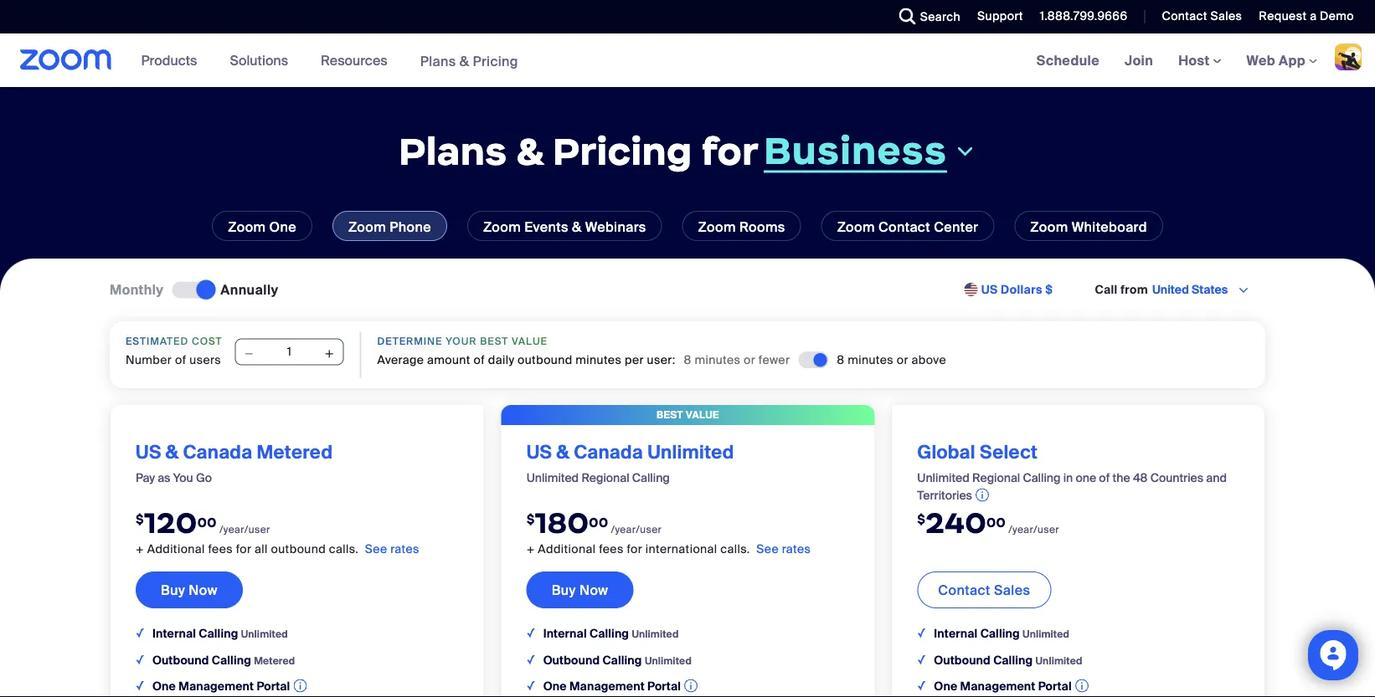 Task type: vqa. For each thing, say whether or not it's contained in the screenshot.
One for 180
yes



Task type: locate. For each thing, give the bounding box(es) containing it.
additional inside $ 180 00 /year/user + additional fees for international calls. see rates
[[538, 542, 596, 557]]

zoom up "annually"
[[228, 218, 266, 236]]

for for 180
[[627, 542, 642, 557]]

undefined 1 decrease image
[[243, 345, 255, 362]]

1 horizontal spatial canada
[[574, 440, 643, 464]]

portal
[[257, 679, 290, 695], [648, 679, 681, 695], [1038, 679, 1072, 695]]

outbound inside $ 120 00 /year/user + additional fees for all outbound calls. see rates
[[271, 542, 326, 557]]

0 horizontal spatial outbound calling unlimited
[[543, 653, 692, 668]]

1 horizontal spatial internal
[[543, 626, 587, 642]]

3 minutes from the left
[[848, 352, 894, 368]]

& for for
[[516, 127, 544, 175]]

1 management from the left
[[179, 679, 254, 695]]

0 horizontal spatial contact sales
[[938, 582, 1031, 599]]

buy now link for 120
[[136, 572, 243, 609]]

2 outbound calling unlimited from the left
[[934, 653, 1083, 668]]

calling inside us & canada unlimited unlimited regional calling
[[632, 471, 670, 486]]

management for 120
[[179, 679, 254, 695]]

1 horizontal spatial portal
[[648, 679, 681, 695]]

calling
[[632, 471, 670, 486], [1023, 471, 1061, 486], [199, 626, 238, 642], [590, 626, 629, 642], [980, 626, 1020, 642], [212, 653, 251, 668], [603, 653, 642, 668], [993, 653, 1033, 668]]

outbound right all
[[271, 542, 326, 557]]

amount
[[427, 352, 471, 368]]

zoom for zoom events & webinars
[[483, 218, 521, 236]]

1 horizontal spatial one management portal
[[543, 679, 681, 695]]

additional inside $ 120 00 /year/user + additional fees for all outbound calls. see rates
[[147, 542, 205, 557]]

buy now down 180 at the bottom
[[552, 582, 608, 599]]

2 horizontal spatial internal
[[934, 626, 978, 642]]

1 internal calling unlimited from the left
[[152, 626, 288, 642]]

schedule
[[1037, 52, 1100, 69]]

1 horizontal spatial see
[[756, 542, 779, 557]]

users
[[190, 352, 221, 368]]

1 horizontal spatial sales
[[1211, 8, 1242, 24]]

& inside the tabs of zoom services tab list
[[572, 218, 582, 236]]

$ for 120
[[136, 511, 144, 527]]

one management portal for 180
[[543, 679, 681, 695]]

business button
[[764, 126, 977, 174]]

banner
[[0, 34, 1375, 88]]

3 management from the left
[[960, 679, 1036, 695]]

2 horizontal spatial of
[[1099, 471, 1110, 486]]

2 horizontal spatial portal
[[1038, 679, 1072, 695]]

contact
[[1162, 8, 1208, 24], [879, 218, 931, 236], [938, 582, 991, 599]]

2 00 from the left
[[589, 515, 608, 530]]

minutes left above on the bottom right of page
[[848, 352, 894, 368]]

value up average amount of daily outbound minutes per user:
[[512, 335, 548, 348]]

see
[[365, 542, 387, 557], [756, 542, 779, 557]]

fees inside $ 120 00 /year/user + additional fees for all outbound calls. see rates
[[208, 542, 233, 557]]

2 horizontal spatial us
[[981, 282, 998, 298]]

1 horizontal spatial internal calling unlimited
[[543, 626, 679, 642]]

internal calling unlimited
[[152, 626, 288, 642], [543, 626, 679, 642], [934, 626, 1070, 642]]

1 minutes from the left
[[576, 352, 622, 368]]

best down user:
[[657, 409, 683, 422]]

1 00 from the left
[[197, 515, 217, 530]]

now down 180 at the bottom
[[580, 582, 608, 599]]

outbound calling unlimited for 240
[[934, 653, 1083, 668]]

host
[[1179, 52, 1213, 69]]

additional for 120
[[147, 542, 205, 557]]

1 rates from the left
[[390, 542, 419, 557]]

us up 180 at the bottom
[[527, 440, 552, 464]]

0 horizontal spatial sales
[[994, 582, 1031, 599]]

1 one management portal from the left
[[152, 679, 290, 695]]

1 buy now from the left
[[161, 582, 218, 599]]

products
[[141, 52, 197, 69]]

1 vertical spatial contact
[[879, 218, 931, 236]]

1 vertical spatial outbound
[[271, 542, 326, 557]]

1 fees from the left
[[208, 542, 233, 557]]

$ inside $ 120 00 /year/user + additional fees for all outbound calls. see rates
[[136, 511, 144, 527]]

outbound calling unlimited for 180
[[543, 653, 692, 668]]

additional down 120
[[147, 542, 205, 557]]

zoom rooms
[[698, 218, 785, 236]]

0 horizontal spatial regional
[[582, 471, 629, 486]]

a
[[1310, 8, 1317, 24]]

buy down 120
[[161, 582, 185, 599]]

see inside $ 180 00 /year/user + additional fees for international calls. see rates
[[756, 542, 779, 557]]

0 horizontal spatial outbound
[[271, 542, 326, 557]]

$120 per year per user element
[[136, 505, 459, 543]]

pricing for plans & pricing for
[[553, 127, 692, 175]]

0 horizontal spatial now
[[189, 582, 218, 599]]

fees left all
[[208, 542, 233, 557]]

2 outbound from the left
[[543, 653, 600, 668]]

outbound calling unlimited
[[543, 653, 692, 668], [934, 653, 1083, 668]]

contact sales down $ 240 00 /year/user
[[938, 582, 1031, 599]]

2 vertical spatial contact
[[938, 582, 991, 599]]

2 calls. from the left
[[721, 542, 750, 557]]

estimated
[[126, 335, 189, 348]]

now for 120
[[189, 582, 218, 599]]

8
[[684, 352, 692, 368], [837, 352, 845, 368]]

2 buy now link from the left
[[527, 572, 634, 609]]

us left dollars
[[981, 282, 998, 298]]

1 horizontal spatial contact sales
[[1162, 8, 1242, 24]]

1 vertical spatial metered
[[254, 654, 295, 667]]

$ inside popup button
[[1046, 282, 1053, 298]]

calls. right all
[[329, 542, 359, 557]]

2 rates from the left
[[782, 542, 811, 557]]

00 down "select"
[[987, 515, 1006, 530]]

rates
[[390, 542, 419, 557], [782, 542, 811, 557]]

pricing
[[473, 52, 518, 70], [553, 127, 692, 175]]

fees inside $ 180 00 /year/user + additional fees for international calls. see rates
[[599, 542, 624, 557]]

events
[[525, 218, 568, 236]]

8 right fewer
[[837, 352, 845, 368]]

3 00 from the left
[[987, 515, 1006, 530]]

1 /year/user from the left
[[219, 523, 270, 536]]

0 horizontal spatial /year/user
[[219, 523, 270, 536]]

1 horizontal spatial of
[[474, 352, 485, 368]]

00 down go
[[197, 515, 217, 530]]

2 internal calling unlimited from the left
[[543, 626, 679, 642]]

00 inside $ 180 00 /year/user + additional fees for international calls. see rates
[[589, 515, 608, 530]]

1 horizontal spatial 00
[[589, 515, 608, 530]]

2 minutes from the left
[[695, 352, 741, 368]]

minutes for 8 minutes or above
[[848, 352, 894, 368]]

& for unlimited
[[557, 440, 570, 464]]

1 horizontal spatial rates
[[782, 542, 811, 557]]

& for metered
[[166, 440, 179, 464]]

2 horizontal spatial internal calling unlimited
[[934, 626, 1070, 642]]

4 zoom from the left
[[698, 218, 736, 236]]

/year/user inside $ 120 00 /year/user + additional fees for all outbound calls. see rates
[[219, 523, 270, 536]]

buy
[[161, 582, 185, 599], [552, 582, 576, 599]]

now
[[189, 582, 218, 599], [580, 582, 608, 599]]

1 horizontal spatial 8
[[837, 352, 845, 368]]

2 horizontal spatial /year/user
[[1009, 523, 1060, 536]]

of left the
[[1099, 471, 1110, 486]]

0 horizontal spatial rates
[[390, 542, 419, 557]]

2 buy now from the left
[[552, 582, 608, 599]]

1 horizontal spatial additional
[[538, 542, 596, 557]]

/year/user for 180
[[611, 523, 662, 536]]

regional down "select"
[[972, 471, 1020, 486]]

best value
[[657, 409, 719, 422]]

see rates link
[[365, 542, 419, 557], [756, 542, 811, 557]]

average amount of daily outbound minutes per user:8 minutes or fewer element
[[684, 352, 790, 368]]

additional down 180 at the bottom
[[538, 542, 596, 557]]

of inside unlimited regional calling in one of the 48 countries and territories
[[1099, 471, 1110, 486]]

web
[[1247, 52, 1276, 69]]

0 horizontal spatial 8
[[684, 352, 692, 368]]

outbound
[[152, 653, 209, 668], [543, 653, 600, 668], [934, 653, 991, 668]]

1 horizontal spatial buy
[[552, 582, 576, 599]]

us up pay
[[136, 440, 161, 464]]

1 horizontal spatial regional
[[972, 471, 1020, 486]]

for for 120
[[236, 542, 252, 557]]

2 buy from the left
[[552, 582, 576, 599]]

join
[[1125, 52, 1153, 69]]

outbound right the daily on the bottom left of page
[[518, 352, 573, 368]]

of
[[175, 352, 186, 368], [474, 352, 485, 368], [1099, 471, 1110, 486]]

1 horizontal spatial buy now link
[[527, 572, 634, 609]]

or left above on the bottom right of page
[[897, 352, 909, 368]]

buy down 180 at the bottom
[[552, 582, 576, 599]]

outbound for 180
[[543, 653, 600, 668]]

the
[[1113, 471, 1130, 486]]

0 horizontal spatial pricing
[[473, 52, 518, 70]]

of inside estimated cost number of users
[[175, 352, 186, 368]]

select
[[980, 440, 1038, 464]]

1 canada from the left
[[183, 440, 252, 464]]

2 see from the left
[[756, 542, 779, 557]]

/year/user up international
[[611, 523, 662, 536]]

contact up host
[[1162, 8, 1208, 24]]

internal
[[152, 626, 196, 642], [543, 626, 587, 642], [934, 626, 978, 642]]

fees left international
[[599, 542, 624, 557]]

buy now link
[[136, 572, 243, 609], [527, 572, 634, 609]]

0 vertical spatial best
[[480, 335, 509, 348]]

1 portal from the left
[[257, 679, 290, 695]]

monthly
[[110, 281, 164, 299]]

0 horizontal spatial buy now
[[161, 582, 218, 599]]

1 internal from the left
[[152, 626, 196, 642]]

us inside popup button
[[981, 282, 998, 298]]

1 horizontal spatial now
[[580, 582, 608, 599]]

6 zoom from the left
[[1030, 218, 1068, 236]]

zoom left phone
[[348, 218, 386, 236]]

for up zoom rooms
[[701, 127, 759, 175]]

1 additional from the left
[[147, 542, 205, 557]]

0 horizontal spatial outbound
[[152, 653, 209, 668]]

0 horizontal spatial or
[[744, 352, 756, 368]]

1 horizontal spatial see rates link
[[756, 542, 811, 557]]

regional up 180 at the bottom
[[582, 471, 629, 486]]

plans inside product information navigation
[[420, 52, 456, 70]]

your
[[446, 335, 477, 348]]

above
[[912, 352, 946, 368]]

see inside $ 120 00 /year/user + additional fees for all outbound calls. see rates
[[365, 542, 387, 557]]

canada
[[183, 440, 252, 464], [574, 440, 643, 464]]

us inside us & canada metered pay as you go
[[136, 440, 161, 464]]

&
[[460, 52, 469, 70], [516, 127, 544, 175], [572, 218, 582, 236], [166, 440, 179, 464], [557, 440, 570, 464]]

average amount of daily outbound minutes per user:8 minutes or above element
[[837, 352, 946, 368]]

1 vertical spatial plans
[[399, 127, 507, 175]]

2 horizontal spatial management
[[960, 679, 1036, 695]]

2 fees from the left
[[599, 542, 624, 557]]

1 outbound calling unlimited from the left
[[543, 653, 692, 668]]

1 horizontal spatial +
[[527, 542, 535, 557]]

1 horizontal spatial outbound calling unlimited
[[934, 653, 1083, 668]]

0 horizontal spatial value
[[512, 335, 548, 348]]

1 8 from the left
[[684, 352, 692, 368]]

00
[[197, 515, 217, 530], [589, 515, 608, 530], [987, 515, 1006, 530]]

best
[[480, 335, 509, 348], [657, 409, 683, 422]]

for left all
[[236, 542, 252, 557]]

regional
[[582, 471, 629, 486], [972, 471, 1020, 486]]

internal calling unlimited for 180
[[543, 626, 679, 642]]

$ inside $ 180 00 /year/user + additional fees for international calls. see rates
[[527, 511, 535, 527]]

/year/user down unlimited regional calling in one of the 48 countries and territories
[[1009, 523, 1060, 536]]

0 horizontal spatial for
[[236, 542, 252, 557]]

internal for 120
[[152, 626, 196, 642]]

1 horizontal spatial outbound
[[518, 352, 573, 368]]

pricing inside product information navigation
[[473, 52, 518, 70]]

00 for 180
[[589, 515, 608, 530]]

+ for 180
[[527, 542, 535, 557]]

metered
[[257, 440, 333, 464], [254, 654, 295, 667]]

1 zoom from the left
[[228, 218, 266, 236]]

calls. right international
[[721, 542, 750, 557]]

1 vertical spatial value
[[686, 409, 719, 422]]

0 horizontal spatial best
[[480, 335, 509, 348]]

5 zoom from the left
[[837, 218, 875, 236]]

1 vertical spatial pricing
[[553, 127, 692, 175]]

demo
[[1320, 8, 1354, 24]]

2 additional from the left
[[538, 542, 596, 557]]

management
[[179, 679, 254, 695], [569, 679, 645, 695], [960, 679, 1036, 695]]

& inside product information navigation
[[460, 52, 469, 70]]

1 horizontal spatial us
[[527, 440, 552, 464]]

of left users
[[175, 352, 186, 368]]

1 horizontal spatial minutes
[[695, 352, 741, 368]]

down image
[[954, 141, 977, 161]]

0 horizontal spatial of
[[175, 352, 186, 368]]

3 zoom from the left
[[483, 218, 521, 236]]

buy for 180
[[552, 582, 576, 599]]

0 horizontal spatial minutes
[[576, 352, 622, 368]]

for left international
[[627, 542, 642, 557]]

1 horizontal spatial or
[[897, 352, 909, 368]]

international
[[646, 542, 717, 557]]

2 regional from the left
[[972, 471, 1020, 486]]

fewer
[[759, 352, 790, 368]]

products button
[[141, 34, 205, 87]]

solutions button
[[230, 34, 296, 87]]

2 now from the left
[[580, 582, 608, 599]]

1 horizontal spatial outbound
[[543, 653, 600, 668]]

Country/Region text field
[[1151, 281, 1236, 298]]

0 horizontal spatial buy now link
[[136, 572, 243, 609]]

2 internal from the left
[[543, 626, 587, 642]]

now for 180
[[580, 582, 608, 599]]

1 see from the left
[[365, 542, 387, 557]]

2 horizontal spatial 00
[[987, 515, 1006, 530]]

canada inside us & canada unlimited unlimited regional calling
[[574, 440, 643, 464]]

$ 120 00 /year/user + additional fees for all outbound calls. see rates
[[136, 505, 419, 557]]

see rates link for 180
[[756, 542, 811, 557]]

contact sales link
[[1150, 0, 1247, 34], [1162, 8, 1242, 24], [917, 572, 1052, 609]]

sales down $ 240 00 /year/user
[[994, 582, 1031, 599]]

1 outbound from the left
[[152, 653, 209, 668]]

zoom for zoom contact center
[[837, 218, 875, 236]]

contact down '240'
[[938, 582, 991, 599]]

2 horizontal spatial one management portal
[[934, 679, 1072, 695]]

buy for 120
[[161, 582, 185, 599]]

0 vertical spatial pricing
[[473, 52, 518, 70]]

additional
[[147, 542, 205, 557], [538, 542, 596, 557]]

undefined 1 increase image
[[324, 345, 336, 362]]

main content
[[0, 34, 1375, 698]]

minutes right user:
[[695, 352, 741, 368]]

1 or from the left
[[744, 352, 756, 368]]

call
[[1095, 282, 1118, 298]]

or left fewer
[[744, 352, 756, 368]]

outbound
[[518, 352, 573, 368], [271, 542, 326, 557]]

1 now from the left
[[189, 582, 218, 599]]

buy now for 120
[[161, 582, 218, 599]]

/year/user for 120
[[219, 523, 270, 536]]

1 vertical spatial contact sales
[[938, 582, 1031, 599]]

2 horizontal spatial outbound
[[934, 653, 991, 668]]

1 regional from the left
[[582, 471, 629, 486]]

2 /year/user from the left
[[611, 523, 662, 536]]

0 horizontal spatial one management portal
[[152, 679, 290, 695]]

sales up host dropdown button at the top right
[[1211, 8, 1242, 24]]

calls.
[[329, 542, 359, 557], [721, 542, 750, 557]]

value down average amount of daily outbound minutes per user:8 minutes or fewer element
[[686, 409, 719, 422]]

0 vertical spatial plans
[[420, 52, 456, 70]]

3 outbound from the left
[[934, 653, 991, 668]]

0 horizontal spatial calls.
[[329, 542, 359, 557]]

1 + from the left
[[136, 542, 144, 557]]

& inside us & canada unlimited unlimited regional calling
[[557, 440, 570, 464]]

plans for plans & pricing
[[420, 52, 456, 70]]

00 inside $ 120 00 /year/user + additional fees for all outbound calls. see rates
[[197, 515, 217, 530]]

+ inside $ 120 00 /year/user + additional fees for all outbound calls. see rates
[[136, 542, 144, 557]]

+ inside $ 180 00 /year/user + additional fees for international calls. see rates
[[527, 542, 535, 557]]

0 horizontal spatial additional
[[147, 542, 205, 557]]

0 vertical spatial contact
[[1162, 8, 1208, 24]]

/year/user
[[219, 523, 270, 536], [611, 523, 662, 536], [1009, 523, 1060, 536]]

2 zoom from the left
[[348, 218, 386, 236]]

per
[[625, 352, 644, 368]]

regional inside unlimited regional calling in one of the 48 countries and territories
[[972, 471, 1020, 486]]

buy now link down 180 at the bottom
[[527, 572, 634, 609]]

2 or from the left
[[897, 352, 909, 368]]

2 management from the left
[[569, 679, 645, 695]]

contact left center
[[879, 218, 931, 236]]

1 vertical spatial best
[[657, 409, 683, 422]]

canada inside us & canada metered pay as you go
[[183, 440, 252, 464]]

us inside us & canada unlimited unlimited regional calling
[[527, 440, 552, 464]]

0 horizontal spatial fees
[[208, 542, 233, 557]]

zoom left whiteboard
[[1030, 218, 1068, 236]]

1 horizontal spatial fees
[[599, 542, 624, 557]]

zoom down business
[[837, 218, 875, 236]]

calls. inside $ 180 00 /year/user + additional fees for international calls. see rates
[[721, 542, 750, 557]]

support link
[[965, 0, 1028, 34], [977, 8, 1023, 24]]

best up the daily on the bottom left of page
[[480, 335, 509, 348]]

/year/user inside $ 180 00 /year/user + additional fees for international calls. see rates
[[611, 523, 662, 536]]

0 horizontal spatial +
[[136, 542, 144, 557]]

00 for 120
[[197, 515, 217, 530]]

fees
[[208, 542, 233, 557], [599, 542, 624, 557]]

& inside us & canada metered pay as you go
[[166, 440, 179, 464]]

2 portal from the left
[[648, 679, 681, 695]]

1 horizontal spatial buy now
[[552, 582, 608, 599]]

2 8 from the left
[[837, 352, 845, 368]]

us for 120
[[136, 440, 161, 464]]

2 canada from the left
[[574, 440, 643, 464]]

0 vertical spatial metered
[[257, 440, 333, 464]]

fees for 180
[[599, 542, 624, 557]]

3 internal calling unlimited from the left
[[934, 626, 1070, 642]]

0 horizontal spatial see rates link
[[365, 542, 419, 557]]

2 see rates link from the left
[[756, 542, 811, 557]]

1 calls. from the left
[[329, 542, 359, 557]]

one management portal
[[152, 679, 290, 695], [543, 679, 681, 695], [934, 679, 1072, 695]]

00 down us & canada unlimited unlimited regional calling
[[589, 515, 608, 530]]

0 horizontal spatial us
[[136, 440, 161, 464]]

of left the daily on the bottom left of page
[[474, 352, 485, 368]]

one for 240
[[934, 679, 958, 695]]

2 one management portal from the left
[[543, 679, 681, 695]]

1 horizontal spatial management
[[569, 679, 645, 695]]

global
[[917, 440, 976, 464]]

buy now link down 120
[[136, 572, 243, 609]]

0 horizontal spatial see
[[365, 542, 387, 557]]

undefined 1 text field
[[235, 339, 344, 365]]

sales
[[1211, 8, 1242, 24], [994, 582, 1031, 599]]

for inside $ 120 00 /year/user + additional fees for all outbound calls. see rates
[[236, 542, 252, 557]]

now up outbound calling metered
[[189, 582, 218, 599]]

unlimited
[[648, 440, 734, 464], [527, 471, 579, 486], [917, 471, 970, 486], [241, 628, 288, 641], [632, 628, 679, 641], [1023, 628, 1070, 641], [645, 654, 692, 667], [1036, 654, 1083, 667]]

fees for 120
[[208, 542, 233, 557]]

buy now down 120
[[161, 582, 218, 599]]

main content containing business
[[0, 34, 1375, 698]]

0 horizontal spatial contact
[[879, 218, 931, 236]]

contact sales up host dropdown button at the top right
[[1162, 8, 1242, 24]]

internal calling unlimited for 120
[[152, 626, 288, 642]]

/year/user up all
[[219, 523, 270, 536]]

minutes left per
[[576, 352, 622, 368]]

1 see rates link from the left
[[365, 542, 419, 557]]

1 horizontal spatial contact
[[938, 582, 991, 599]]

1 horizontal spatial for
[[627, 542, 642, 557]]

call from
[[1095, 282, 1148, 298]]

1 horizontal spatial calls.
[[721, 542, 750, 557]]

0 horizontal spatial management
[[179, 679, 254, 695]]

2 horizontal spatial minutes
[[848, 352, 894, 368]]

8 right user:
[[684, 352, 692, 368]]

0 vertical spatial contact sales
[[1162, 8, 1242, 24]]

us
[[981, 282, 998, 298], [136, 440, 161, 464], [527, 440, 552, 464]]

0 horizontal spatial canada
[[183, 440, 252, 464]]

0 horizontal spatial 00
[[197, 515, 217, 530]]

3 /year/user from the left
[[1009, 523, 1060, 536]]

0 horizontal spatial internal calling unlimited
[[152, 626, 288, 642]]

schedule link
[[1024, 34, 1112, 87]]

1 buy now link from the left
[[136, 572, 243, 609]]

plans for plans & pricing for
[[399, 127, 507, 175]]

$ inside $ 240 00 /year/user
[[917, 511, 926, 527]]

+ for 120
[[136, 542, 144, 557]]

one
[[1076, 471, 1096, 486]]

0 horizontal spatial buy
[[161, 582, 185, 599]]

zoom left events
[[483, 218, 521, 236]]

0 horizontal spatial internal
[[152, 626, 196, 642]]

for inside $ 180 00 /year/user + additional fees for international calls. see rates
[[627, 542, 642, 557]]

1 buy from the left
[[161, 582, 185, 599]]

1 horizontal spatial pricing
[[553, 127, 692, 175]]

outbound for 120
[[152, 653, 209, 668]]

web app button
[[1247, 52, 1317, 69]]

zoom one
[[228, 218, 296, 236]]

2 + from the left
[[527, 542, 535, 557]]

1 horizontal spatial /year/user
[[611, 523, 662, 536]]

zoom left rooms
[[698, 218, 736, 236]]



Task type: describe. For each thing, give the bounding box(es) containing it.
$ 180 00 /year/user + additional fees for international calls. see rates
[[527, 505, 811, 557]]

3 internal from the left
[[934, 626, 978, 642]]

show options image
[[1237, 283, 1250, 297]]

metered inside us & canada metered pay as you go
[[257, 440, 333, 464]]

and
[[1206, 471, 1227, 486]]

pay
[[136, 471, 155, 486]]

estimated cost number of users
[[126, 335, 222, 368]]

number of users: 1 element
[[235, 339, 344, 367]]

rooms
[[739, 218, 785, 236]]

buy now for 180
[[552, 582, 608, 599]]

rates inside $ 180 00 /year/user + additional fees for international calls. see rates
[[782, 542, 811, 557]]

territories
[[917, 488, 972, 504]]

search button
[[887, 0, 965, 34]]

regional inside us & canada unlimited unlimited regional calling
[[582, 471, 629, 486]]

0 vertical spatial outbound
[[518, 352, 573, 368]]

1 horizontal spatial value
[[686, 409, 719, 422]]

zoom for zoom rooms
[[698, 218, 736, 236]]

portal for 180
[[648, 679, 681, 695]]

you
[[173, 471, 193, 486]]

support
[[977, 8, 1023, 24]]

dollars
[[1001, 282, 1043, 298]]

00 inside $ 240 00 /year/user
[[987, 515, 1006, 530]]

rates inside $ 120 00 /year/user + additional fees for all outbound calls. see rates
[[390, 542, 419, 557]]

8 minutes or fewer
[[684, 352, 790, 368]]

all
[[255, 542, 268, 557]]

global select
[[917, 440, 1038, 464]]

app
[[1279, 52, 1306, 69]]

240
[[926, 505, 987, 541]]

2 horizontal spatial for
[[701, 127, 759, 175]]

3 portal from the left
[[1038, 679, 1072, 695]]

$ 240 00 /year/user
[[917, 505, 1060, 541]]

management for 180
[[569, 679, 645, 695]]

zoom for zoom phone
[[348, 218, 386, 236]]

as
[[158, 471, 170, 486]]

120
[[144, 505, 197, 541]]

product information navigation
[[129, 34, 531, 88]]

calls. inside $ 120 00 /year/user + additional fees for all outbound calls. see rates
[[329, 542, 359, 557]]

$ for 180
[[527, 511, 535, 527]]

outbound calling metered
[[152, 653, 295, 668]]

1.888.799.9666
[[1040, 8, 1128, 24]]

tabs of zoom services tab list
[[25, 211, 1350, 241]]

zoom phone
[[348, 218, 431, 236]]

8 for 8 minutes or fewer
[[684, 352, 692, 368]]

3 one management portal from the left
[[934, 679, 1072, 695]]

resources
[[321, 52, 387, 69]]

zoom contact center
[[837, 218, 979, 236]]

buy now link for 180
[[527, 572, 634, 609]]

resources button
[[321, 34, 395, 87]]

see rates link for 120
[[365, 542, 419, 557]]

average
[[377, 352, 424, 368]]

zoom whiteboard
[[1030, 218, 1147, 236]]

unlimited inside unlimited regional calling in one of the 48 countries and territories
[[917, 471, 970, 486]]

host button
[[1179, 52, 1222, 69]]

$240 per year per user element
[[917, 505, 1240, 543]]

cost
[[192, 335, 222, 348]]

go
[[196, 471, 212, 486]]

request
[[1259, 8, 1307, 24]]

8 for 8 minutes or above
[[837, 352, 845, 368]]

zoom events & webinars
[[483, 218, 646, 236]]

us for 180
[[527, 440, 552, 464]]

request a demo
[[1259, 8, 1354, 24]]

us & canada unlimited unlimited regional calling
[[527, 440, 734, 486]]

metered inside outbound calling metered
[[254, 654, 295, 667]]

us dollars $ button
[[981, 282, 1053, 299]]

search
[[920, 9, 961, 24]]

unlimited regional calling in one of the 48 countries and territories
[[917, 471, 1227, 504]]

contact inside the tabs of zoom services tab list
[[879, 218, 931, 236]]

countries
[[1151, 471, 1204, 486]]

$180 per year per user element
[[527, 505, 850, 543]]

pricing for plans & pricing
[[473, 52, 518, 70]]

daily
[[488, 352, 515, 368]]

determine
[[377, 335, 443, 348]]

one for 120
[[152, 679, 176, 695]]

zoom for zoom one
[[228, 218, 266, 236]]

determine your best value
[[377, 335, 548, 348]]

canada for 180
[[574, 440, 643, 464]]

phone
[[390, 218, 431, 236]]

in
[[1063, 471, 1073, 486]]

180
[[535, 505, 589, 541]]

0 vertical spatial sales
[[1211, 8, 1242, 24]]

zoom for zoom whiteboard
[[1030, 218, 1068, 236]]

minutes for 8 minutes or fewer
[[695, 352, 741, 368]]

average amount of daily outbound minutes per user:
[[377, 352, 676, 368]]

business
[[764, 126, 947, 174]]

us dollars $
[[981, 282, 1053, 298]]

or for fewer
[[744, 352, 756, 368]]

additional for 180
[[538, 542, 596, 557]]

2 horizontal spatial contact
[[1162, 8, 1208, 24]]

48
[[1133, 471, 1148, 486]]

user:
[[647, 352, 676, 368]]

canada for 120
[[183, 440, 252, 464]]

us & canada metered pay as you go
[[136, 440, 333, 486]]

banner containing products
[[0, 34, 1375, 88]]

plans & pricing
[[420, 52, 518, 70]]

number
[[126, 352, 172, 368]]

portal for 120
[[257, 679, 290, 695]]

join link
[[1112, 34, 1166, 87]]

one inside the tabs of zoom services tab list
[[269, 218, 296, 236]]

solutions
[[230, 52, 288, 69]]

0 vertical spatial value
[[512, 335, 548, 348]]

/year/user inside $ 240 00 /year/user
[[1009, 523, 1060, 536]]

center
[[934, 218, 979, 236]]

meetings navigation
[[1024, 34, 1375, 88]]

zoom logo image
[[20, 49, 112, 70]]

plans & pricing for
[[399, 127, 759, 175]]

$ for 240
[[917, 511, 926, 527]]

internal for 180
[[543, 626, 587, 642]]

8 minutes or above
[[837, 352, 946, 368]]

1 horizontal spatial best
[[657, 409, 683, 422]]

or for above
[[897, 352, 909, 368]]

webinars
[[585, 218, 646, 236]]

calling inside unlimited regional calling in one of the 48 countries and territories
[[1023, 471, 1061, 486]]

annually
[[221, 281, 279, 299]]

from
[[1121, 282, 1148, 298]]

one management portal for 120
[[152, 679, 290, 695]]

whiteboard
[[1072, 218, 1147, 236]]

web app
[[1247, 52, 1306, 69]]

1 vertical spatial sales
[[994, 582, 1031, 599]]

profile picture image
[[1335, 44, 1362, 70]]

one for 180
[[543, 679, 567, 695]]



